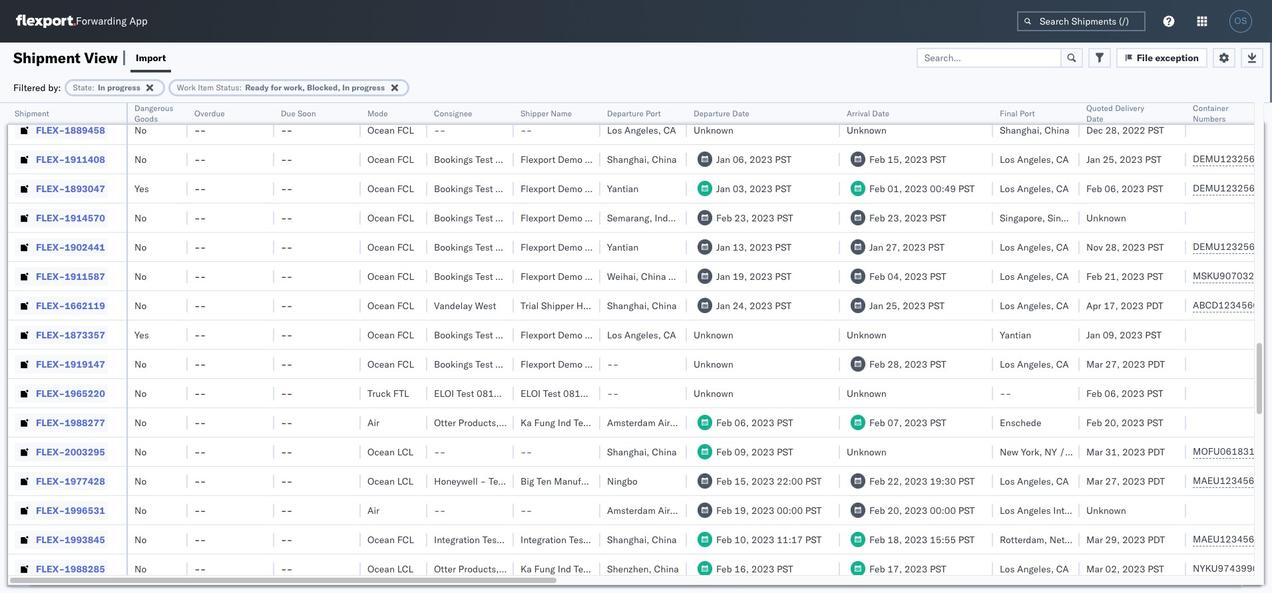 Task type: describe. For each thing, give the bounding box(es) containing it.
china for feb 10, 2023 11:17 pst
[[652, 534, 677, 546]]

ready
[[245, 82, 269, 92]]

flex- for 1889458
[[36, 124, 65, 136]]

ocean for flex-1988285
[[367, 564, 395, 576]]

fung for air
[[534, 417, 555, 429]]

port for final port
[[1020, 109, 1035, 118]]

9 fcl from the top
[[397, 329, 414, 341]]

date for arrival date
[[872, 109, 890, 118]]

ca for feb 22, 2023 19:30 pst
[[1056, 476, 1069, 488]]

no for flex-1889458
[[134, 124, 147, 136]]

dangerous goods button
[[128, 101, 183, 124]]

0 horizontal spatial 25,
[[886, 300, 900, 312]]

pst down jan 06, 2023 pst
[[775, 183, 792, 195]]

flex-1919147 button
[[15, 355, 108, 374]]

angeles, for jan 25, 2023 pst
[[1017, 300, 1054, 312]]

fcl for jan 06, 2023 pst
[[397, 153, 414, 165]]

date for departure date
[[732, 109, 749, 118]]

los angeles international airport
[[1000, 505, 1139, 517]]

10 fcl from the top
[[397, 358, 414, 370]]

shanghai, for jan 24, 2023 pst
[[607, 300, 650, 312]]

pst up jan 03, 2023 pst
[[775, 153, 792, 165]]

pst right '12,'
[[928, 95, 945, 107]]

pst right "07,"
[[930, 417, 946, 429]]

shanghai, for feb 10, 2023 11:17 pst
[[607, 534, 650, 546]]

otter products, llc for air
[[434, 417, 518, 429]]

2 progress from the left
[[352, 82, 385, 92]]

feb left 18,
[[869, 534, 885, 546]]

feb 09, 2023 pst
[[716, 446, 793, 458]]

19, for jan
[[733, 271, 747, 283]]

pst down 2022
[[1145, 153, 1162, 165]]

no for flex-1988277
[[134, 417, 147, 429]]

feb up the newark,
[[1086, 417, 1102, 429]]

shipment view
[[13, 48, 118, 67]]

filtered
[[13, 82, 46, 94]]

jan down apr
[[1086, 329, 1100, 341]]

test for flex-1758696
[[475, 95, 493, 107]]

exception
[[1155, 52, 1199, 64]]

pst down jan 27, 2023 pst
[[930, 271, 946, 283]]

pst down feb 15, 2023 22:00 pst
[[805, 505, 822, 517]]

feb 04, 2023 pst
[[869, 271, 946, 283]]

llc for air
[[502, 417, 518, 429]]

singapore
[[1048, 212, 1090, 224]]

shipper for feb 04, 2023 pst
[[585, 271, 618, 283]]

flexport demo shipper co. for jan 06, 2023 pst
[[521, 153, 633, 165]]

enschede
[[1000, 417, 1041, 429]]

forwarding
[[76, 15, 127, 28]]

shipment button
[[8, 106, 113, 119]]

1 eloi from the left
[[434, 388, 454, 400]]

feb up feb 10, 2023 11:17 pst
[[716, 505, 732, 517]]

los for feb 17, 2023 pst
[[1000, 564, 1015, 576]]

15, for feb 15, 2023 22:00 pst
[[735, 476, 749, 488]]

demu1232567 for nov 28, 2023 pst
[[1193, 241, 1261, 253]]

pst down 00:49
[[930, 212, 946, 224]]

no for flex-1902441
[[134, 241, 147, 253]]

los angeles, ca for jan 25, 2023 pst
[[1000, 300, 1069, 312]]

06, up feb 20, 2023 pst
[[1105, 388, 1119, 400]]

feb 28, 2023 pst
[[869, 358, 946, 370]]

20, for feb 20, 2023 pst
[[1105, 417, 1119, 429]]

01, for feb
[[888, 183, 902, 195]]

china for jan 24, 2023 pst
[[652, 300, 677, 312]]

feb 19, 2023 00:00 pst
[[716, 505, 822, 517]]

fcl for jan 19, 2023 pst
[[397, 271, 414, 283]]

angeles, for feb 01, 2023 00:49 pst
[[1017, 183, 1054, 195]]

8 flexport demo shipper co. from the top
[[521, 358, 633, 370]]

flex- for 1977428
[[36, 476, 65, 488]]

pst up feb 09, 2023 pst
[[777, 417, 793, 429]]

mofu0618318
[[1193, 446, 1261, 458]]

jan down "jan 13, 2023 pst"
[[716, 271, 730, 283]]

2 fcl from the top
[[397, 124, 414, 136]]

shanghai, for feb 09, 2023 pst
[[607, 446, 650, 458]]

arrival date
[[847, 109, 890, 118]]

angeles, for feb 17, 2023 pst
[[1017, 564, 1054, 576]]

feb up feb 15, 2023 22:00 pst
[[716, 446, 732, 458]]

shipper inside button
[[521, 109, 549, 118]]

angeles
[[1017, 505, 1051, 517]]

mar 02, 2023 pst
[[1086, 564, 1164, 576]]

pst up jan 06, 2023 pst
[[775, 95, 792, 107]]

28, for nov
[[1105, 241, 1120, 253]]

jan up 'feb 04, 2023 pst'
[[869, 241, 883, 253]]

00:49
[[930, 183, 956, 195]]

pst up 00:49
[[930, 153, 946, 165]]

pst down 15:55
[[930, 564, 946, 576]]

quoted delivery date
[[1086, 103, 1144, 124]]

departure date button
[[687, 106, 827, 119]]

jan up the departure date
[[716, 95, 730, 107]]

flexport for jan 19, 2023 pst
[[521, 271, 555, 283]]

netherlands
[[1050, 534, 1102, 546]]

mar for mofu0618318
[[1086, 446, 1103, 458]]

22,
[[888, 476, 902, 488]]

pst up feb 20, 2023 pst
[[1147, 388, 1163, 400]]

pst right 19:30
[[958, 476, 975, 488]]

1 feb 23, 2023 pst from the left
[[716, 212, 793, 224]]

1 progress from the left
[[107, 82, 140, 92]]

feb left 16,
[[716, 564, 732, 576]]

feb down feb 18, 2023 15:55 pst
[[869, 564, 885, 576]]

2 23, from the left
[[888, 212, 902, 224]]

forwarding app link
[[16, 15, 148, 28]]

ocean for flex-1758696
[[367, 95, 395, 107]]

flex-1988285 button
[[15, 560, 108, 579]]

los for jan 12, 2023 pst
[[1000, 95, 1015, 107]]

1 23, from the left
[[735, 212, 749, 224]]

jan 12, 2023 pst
[[869, 95, 945, 107]]

feb up singapore
[[1086, 183, 1102, 195]]

bookings test consignee for jan 03, 2023 pst
[[434, 183, 540, 195]]

feb 21, 2023 pst
[[1086, 271, 1163, 283]]

jan 03, 2023 pst
[[716, 183, 792, 195]]

flex-1758696 button
[[15, 92, 108, 110]]

2 081801 from the left
[[563, 388, 598, 400]]

jan down 'feb 04, 2023 pst'
[[869, 300, 883, 312]]

os
[[1235, 16, 1247, 26]]

maeu1234567,
[[1193, 534, 1263, 546]]

8 bookings from the top
[[434, 358, 473, 370]]

test for flex-1911408
[[475, 153, 493, 165]]

demu1232567 for jan 25, 2023 pst
[[1193, 153, 1261, 165]]

airport
[[1110, 505, 1139, 517]]

otter for ocean lcl
[[434, 564, 456, 576]]

ocean fcl for flex-1914570
[[367, 212, 414, 224]]

shipper name
[[521, 109, 572, 118]]

hector
[[576, 300, 605, 312]]

flex-1965220
[[36, 388, 105, 400]]

1 horizontal spatial jan 25, 2023 pst
[[1086, 153, 1162, 165]]

1988285
[[65, 564, 105, 576]]

flex-1977428 button
[[15, 472, 108, 491]]

flex-1993845 button
[[15, 531, 108, 550]]

flexport demo shipper co. for jan 13, 2023 pst
[[521, 241, 633, 253]]

zhou for feb 16, 2023 pst
[[613, 564, 635, 576]]

los for jan 25, 2023 pst
[[1000, 300, 1015, 312]]

pst right 11:17
[[805, 534, 822, 546]]

weihai,
[[607, 271, 639, 283]]

pst down mar 29, 2023 pdt
[[1148, 564, 1164, 576]]

flex-1902441
[[36, 241, 105, 253]]

1 : from the left
[[92, 82, 95, 92]]

flex-2003295
[[36, 446, 105, 458]]

7 co. from the top
[[620, 329, 633, 341]]

pst up 'feb 04, 2023 pst'
[[928, 241, 945, 253]]

15:55
[[930, 534, 956, 546]]

3 resize handle column header from the left
[[258, 103, 274, 594]]

06, up feb 09, 2023 pst
[[735, 417, 749, 429]]

ocean for flex-1914570
[[367, 212, 395, 224]]

no for flex-1662119
[[134, 300, 147, 312]]

no for flex-2003295
[[134, 446, 147, 458]]

jan 27, 2023 pst
[[869, 241, 945, 253]]

mar 27, 2023 pdt for feb 28, 2023 pst
[[1086, 358, 1165, 370]]

departure for departure date
[[694, 109, 730, 118]]

due soon
[[281, 109, 316, 118]]

8 flexport from the top
[[521, 358, 555, 370]]

feb 07, 2023 pst
[[869, 417, 946, 429]]

consignee for jan 13, 2023 pst
[[496, 241, 540, 253]]

los angeles, ca for feb 28, 2023 pst
[[1000, 358, 1069, 370]]

international
[[1053, 505, 1107, 517]]

co. for jan 06, 2023 pst
[[620, 153, 633, 165]]

1 mar from the top
[[1086, 358, 1103, 370]]

pst up mar 31, 2023 pdt
[[1147, 417, 1163, 429]]

flex- for 1911408
[[36, 153, 65, 165]]

los for feb 28, 2023 pst
[[1000, 358, 1015, 370]]

4 resize handle column header from the left
[[345, 103, 361, 594]]

products, for ocean lcl
[[458, 564, 499, 576]]

filtered by:
[[13, 82, 61, 94]]

ningbo
[[607, 476, 638, 488]]

jan 24, 2023 pst
[[716, 300, 792, 312]]

feb down feb 15, 2023 pst
[[869, 183, 885, 195]]

hui for feb 06, 2023 pst
[[596, 417, 611, 429]]

flex- for 1893047
[[36, 183, 65, 195]]

00:00 for feb 19, 2023 00:00 pst
[[777, 505, 803, 517]]

shanghai, down the final port in the top right of the page
[[1000, 124, 1042, 136]]

lcl for honeywell
[[397, 476, 414, 488]]

flex-1893047
[[36, 183, 105, 195]]

work
[[177, 82, 196, 92]]

pst down apr 17, 2023 pdt
[[1145, 329, 1162, 341]]

8 bookings test consignee from the top
[[434, 358, 540, 370]]

2 : from the left
[[239, 82, 242, 92]]

quoted delivery date button
[[1080, 101, 1173, 124]]

1 eloi test 081801 from the left
[[434, 388, 511, 400]]

ocean lcl for honeywell
[[367, 476, 414, 488]]

09, for jan
[[1103, 329, 1117, 341]]

no for flex-1914570
[[134, 212, 147, 224]]

dangerous
[[134, 103, 173, 113]]

ka for air
[[521, 417, 532, 429]]

container
[[1193, 103, 1229, 113]]

resize handle column header for arrival date
[[977, 103, 993, 594]]

7 bookings from the top
[[434, 329, 473, 341]]

8 co. from the top
[[620, 358, 633, 370]]

1911408
[[65, 153, 105, 165]]

feb left 21,
[[1086, 271, 1102, 283]]

mar for nyku9743990
[[1086, 564, 1103, 576]]

12,
[[886, 95, 900, 107]]

mar for maeu1234567
[[1086, 476, 1103, 488]]

forwarding app
[[76, 15, 148, 28]]

no for flex-1758696
[[134, 95, 147, 107]]

los for feb 20, 2023 00:00 pst
[[1000, 505, 1015, 517]]

test for flex-1902441
[[475, 241, 493, 253]]

no for flex-1911408
[[134, 153, 147, 165]]

flex- for 2003295
[[36, 446, 65, 458]]

pst down nov 28, 2023 pst
[[1147, 271, 1163, 283]]

7 flexport demo shipper co. from the top
[[521, 329, 633, 341]]

jan left 24,
[[716, 300, 730, 312]]

container numbers
[[1193, 103, 1229, 124]]

flex-1977428
[[36, 476, 105, 488]]

pst right 15:55
[[958, 534, 975, 546]]

1889458
[[65, 124, 105, 136]]

pst up jan 19, 2023 pst
[[775, 241, 792, 253]]

pst down "jan 13, 2023 pst"
[[775, 271, 792, 283]]

2 eloi test 081801 from the left
[[521, 388, 598, 400]]

flex-1911408 button
[[15, 150, 108, 169]]

status
[[216, 82, 239, 92]]

ka for ocean lcl
[[521, 564, 532, 576]]

app
[[129, 15, 148, 28]]

feb up jan 27, 2023 pst
[[869, 212, 885, 224]]

feb down feb 09, 2023 pst
[[716, 476, 732, 488]]

mode
[[367, 109, 388, 118]]

feb left 10, at the bottom
[[716, 534, 732, 546]]

13,
[[733, 241, 747, 253]]

date inside quoted delivery date
[[1086, 114, 1104, 124]]

flex-1889458
[[36, 124, 105, 136]]

ocean fcl for flex-1889458
[[367, 124, 414, 136]]

file
[[1137, 52, 1153, 64]]

22:00
[[777, 476, 803, 488]]

7 demo from the top
[[558, 329, 583, 341]]

due
[[281, 109, 295, 118]]

ny
[[1045, 446, 1057, 458]]

18,
[[888, 534, 902, 546]]

jan left 03,
[[716, 183, 730, 195]]

7 bookings test consignee from the top
[[434, 329, 540, 341]]

pst right 22:00
[[805, 476, 822, 488]]

los angeles, ca for feb 01, 2023 00:49 pst
[[1000, 183, 1069, 195]]

10,
[[735, 534, 749, 546]]

test for flex-1919147
[[475, 358, 493, 370]]

china for jan 06, 2023 pst
[[652, 153, 677, 165]]

flex-1893047 button
[[15, 179, 108, 198]]

2 feb 23, 2023 pst from the left
[[869, 212, 946, 224]]

feb left "07,"
[[869, 417, 885, 429]]

work,
[[284, 82, 305, 92]]

tech for feb 16, 2023 pst
[[574, 564, 594, 576]]

feb 22, 2023 19:30 pst
[[869, 476, 975, 488]]

ten
[[537, 476, 552, 488]]

jan down 'dec'
[[1086, 153, 1100, 165]]

flex-1996531 button
[[15, 502, 108, 520]]

flex-1902441 button
[[15, 238, 108, 257]]

los angeles, ca for feb 04, 2023 pst
[[1000, 271, 1069, 283]]

no for flex-1911587
[[134, 271, 147, 283]]

flex-1993845
[[36, 534, 105, 546]]

ca for jan 27, 2023 pst
[[1056, 241, 1069, 253]]

ca for feb 04, 2023 pst
[[1056, 271, 1069, 283]]

otter for air
[[434, 417, 456, 429]]

1893047
[[65, 183, 105, 195]]

pst down jan 19, 2023 pst
[[775, 300, 792, 312]]

flex- for 1662119
[[36, 300, 65, 312]]

departure port
[[607, 109, 661, 118]]

1758696
[[65, 95, 105, 107]]

ind for feb 06, 2023 pst
[[558, 417, 571, 429]]



Task type: locate. For each thing, give the bounding box(es) containing it.
flex-1873357
[[36, 329, 105, 341]]

1 vertical spatial ltd
[[651, 564, 665, 576]]

0 vertical spatial mar 27, 2023 pdt
[[1086, 358, 1165, 370]]

shanghai, china for jan 06, 2023 pst
[[607, 153, 677, 165]]

1 horizontal spatial eloi
[[521, 388, 541, 400]]

1902441
[[65, 241, 105, 253]]

1 vertical spatial 27,
[[1105, 358, 1120, 370]]

ca for jan 12, 2023 pst
[[1056, 95, 1069, 107]]

10 no from the top
[[134, 417, 147, 429]]

arrival date button
[[840, 106, 980, 119]]

06, up nov 28, 2023 pst
[[1105, 183, 1119, 195]]

1 vertical spatial air
[[367, 505, 380, 517]]

co for feb 16, 2023 pst
[[637, 564, 649, 576]]

port inside final port button
[[1020, 109, 1035, 118]]

2022
[[1122, 124, 1146, 136]]

1 vertical spatial llc
[[502, 564, 518, 576]]

angeles, for jan 27, 2023 pst
[[1017, 241, 1054, 253]]

1 vertical spatial zhou
[[613, 564, 635, 576]]

01, up the departure date
[[733, 95, 747, 107]]

pdt up mar 02, 2023 pst
[[1148, 534, 1165, 546]]

2 ind from the top
[[558, 564, 571, 576]]

feb up "jan 13, 2023 pst"
[[716, 212, 732, 224]]

0 vertical spatial tech
[[574, 417, 594, 429]]

1 yes from the top
[[134, 183, 149, 195]]

1 vertical spatial feb 06, 2023 pst
[[1086, 388, 1163, 400]]

2 vertical spatial 27,
[[1105, 476, 1120, 488]]

3 fcl from the top
[[397, 153, 414, 165]]

2 mar from the top
[[1086, 446, 1103, 458]]

feb down arrival date
[[869, 153, 885, 165]]

pst down 11:17
[[777, 564, 793, 576]]

flex- for 1988277
[[36, 417, 65, 429]]

feb 23, 2023 pst up jan 27, 2023 pst
[[869, 212, 946, 224]]

co. for feb 23, 2023 pst
[[620, 212, 633, 224]]

flexport
[[521, 95, 555, 107], [521, 153, 555, 165], [521, 183, 555, 195], [521, 212, 555, 224], [521, 241, 555, 253], [521, 271, 555, 283], [521, 329, 555, 341], [521, 358, 555, 370]]

0 horizontal spatial departure
[[607, 109, 644, 118]]

resize handle column header for mode
[[411, 103, 427, 594]]

pst right 2022
[[1148, 124, 1164, 136]]

trial
[[521, 300, 539, 312]]

feb 06, 2023 pst for los angeles, ca
[[1086, 183, 1163, 195]]

shanghai, china down weihai, on the top of the page
[[607, 300, 677, 312]]

mode button
[[361, 106, 414, 119]]

shipper name button
[[514, 106, 587, 119]]

1 horizontal spatial departure
[[694, 109, 730, 118]]

flex- down flex-1996531 button
[[36, 534, 65, 546]]

ka fung ind tech hui zhou co ltd
[[521, 417, 665, 429], [521, 564, 665, 576]]

flexport demo shipper co. for feb 23, 2023 pst
[[521, 212, 633, 224]]

apr 17, 2023 pdt
[[1086, 300, 1163, 312]]

1 vertical spatial co
[[637, 564, 649, 576]]

feb up feb 09, 2023 pst
[[716, 417, 732, 429]]

9 no from the top
[[134, 388, 147, 400]]

feb left the "04,"
[[869, 271, 885, 283]]

shanghai, down weihai, on the top of the page
[[607, 300, 650, 312]]

0 vertical spatial 15,
[[888, 153, 902, 165]]

angeles, for feb 22, 2023 19:30 pst
[[1017, 476, 1054, 488]]

00:00 for feb 20, 2023 00:00 pst
[[930, 505, 956, 517]]

2 eloi from the left
[[521, 388, 541, 400]]

1919147
[[65, 358, 105, 370]]

pdt for maeu1234567
[[1148, 476, 1165, 488]]

shanghai, up ningbo
[[607, 446, 650, 458]]

1 vertical spatial ocean lcl
[[367, 476, 414, 488]]

1914570
[[65, 212, 105, 224]]

shipper for feb 28, 2023 pst
[[585, 358, 618, 370]]

2 mar 27, 2023 pdt from the top
[[1086, 476, 1165, 488]]

shipment for shipment
[[15, 109, 49, 118]]

flex- up flex-1919147 button
[[36, 329, 65, 341]]

flex- inside flex-1873357 button
[[36, 329, 65, 341]]

flex- inside flex-1977428 button
[[36, 476, 65, 488]]

jan 25, 2023 pst
[[1086, 153, 1162, 165], [869, 300, 945, 312]]

1 ka from the top
[[521, 417, 532, 429]]

flex- inside flex-1965220 button
[[36, 388, 65, 400]]

23,
[[735, 212, 749, 224], [888, 212, 902, 224]]

0 horizontal spatial 20,
[[888, 505, 902, 517]]

los for feb 15, 2023 pst
[[1000, 153, 1015, 165]]

flex- up flex-2003295 button
[[36, 417, 65, 429]]

4 no from the top
[[134, 212, 147, 224]]

ltd for feb 16, 2023 pst
[[651, 564, 665, 576]]

honeywell
[[434, 476, 478, 488]]

feb up feb 07, 2023 pst
[[869, 358, 885, 370]]

27, for feb 22, 2023 19:30 pst
[[1105, 476, 1120, 488]]

pst right 00:49
[[958, 183, 975, 195]]

manufacturing
[[554, 476, 616, 488]]

1977428
[[65, 476, 105, 488]]

2 air from the top
[[367, 505, 380, 517]]

2 otter products, llc from the top
[[434, 564, 518, 576]]

0 vertical spatial 27,
[[886, 241, 900, 253]]

dangerous goods
[[134, 103, 173, 124]]

rotterdam,
[[1000, 534, 1047, 546]]

2 vertical spatial yantian
[[1000, 329, 1031, 341]]

8 ocean fcl from the top
[[367, 300, 414, 312]]

0 vertical spatial products,
[[458, 417, 499, 429]]

los angeles, ca for feb 15, 2023 pst
[[1000, 153, 1069, 165]]

0 horizontal spatial in
[[98, 82, 105, 92]]

flex- down flex-1911587 button
[[36, 300, 65, 312]]

0 horizontal spatial 00:00
[[777, 505, 803, 517]]

angeles, for feb 28, 2023 pst
[[1017, 358, 1054, 370]]

10 resize handle column header from the left
[[977, 103, 993, 594]]

quoted
[[1086, 103, 1113, 113]]

demo for jan 01, 2023 pst
[[558, 95, 583, 107]]

goods
[[134, 114, 158, 124]]

2 flexport from the top
[[521, 153, 555, 165]]

nj
[[1105, 446, 1116, 458]]

new york, ny / newark, nj
[[1000, 446, 1116, 458]]

1 in from the left
[[98, 82, 105, 92]]

flex- down flex-1914570 button at left top
[[36, 241, 65, 253]]

rotterdam, netherlands
[[1000, 534, 1102, 546]]

flex- inside the 'flex-1988277' button
[[36, 417, 65, 429]]

0 vertical spatial ka fung ind tech hui zhou co ltd
[[521, 417, 665, 429]]

flex- down shipment button
[[36, 124, 65, 136]]

mar left 02,
[[1086, 564, 1103, 576]]

1 port from the left
[[646, 109, 661, 118]]

consignee for feb 23, 2023 pst
[[496, 212, 540, 224]]

flex-1873357 button
[[15, 326, 108, 345]]

demo for jan 19, 2023 pst
[[558, 271, 583, 283]]

2 flexport demo shipper co. from the top
[[521, 153, 633, 165]]

14 no from the top
[[134, 534, 147, 546]]

consignee
[[496, 95, 540, 107], [434, 109, 472, 118], [496, 153, 540, 165], [496, 183, 540, 195], [496, 212, 540, 224], [496, 241, 540, 253], [496, 271, 540, 283], [496, 329, 540, 341], [496, 358, 540, 370]]

3 demu1232567 from the top
[[1193, 241, 1261, 253]]

1 horizontal spatial 00:00
[[930, 505, 956, 517]]

ltd for feb 06, 2023 pst
[[651, 417, 665, 429]]

no for flex-1993845
[[134, 534, 147, 546]]

5 ocean from the top
[[367, 212, 395, 224]]

17, for feb
[[888, 564, 902, 576]]

5 flexport demo shipper co. from the top
[[521, 241, 633, 253]]

25, down the "04,"
[[886, 300, 900, 312]]

0 horizontal spatial 15,
[[735, 476, 749, 488]]

0 horizontal spatial eloi test 081801
[[434, 388, 511, 400]]

demo for jan 13, 2023 pst
[[558, 241, 583, 253]]

flex-1965220 button
[[15, 384, 108, 403]]

0 vertical spatial 01,
[[733, 95, 747, 107]]

2 departure from the left
[[694, 109, 730, 118]]

Search Shipments (/) text field
[[1017, 11, 1146, 31]]

1 vertical spatial ka
[[521, 564, 532, 576]]

2 vertical spatial ocean lcl
[[367, 564, 414, 576]]

dec
[[1086, 124, 1103, 136]]

jan left 13,
[[716, 241, 730, 253]]

mar left 29,
[[1086, 534, 1103, 546]]

12 resize handle column header from the left
[[1170, 103, 1186, 594]]

pst up feb 18, 2023 15:55 pst
[[958, 505, 975, 517]]

1 otter products, llc from the top
[[434, 417, 518, 429]]

1 vertical spatial tech
[[574, 564, 594, 576]]

1 vertical spatial ka fung ind tech hui zhou co ltd
[[521, 564, 665, 576]]

otter
[[434, 417, 456, 429], [434, 564, 456, 576]]

resize handle column header for departure port
[[671, 103, 687, 594]]

8 demo from the top
[[558, 358, 583, 370]]

yes right 1873357
[[134, 329, 149, 341]]

flex- inside flex-1911587 button
[[36, 271, 65, 283]]

1 ocean fcl from the top
[[367, 95, 414, 107]]

00:00 up 11:17
[[777, 505, 803, 517]]

feb up feb 18, 2023 15:55 pst
[[869, 505, 885, 517]]

0 vertical spatial 17,
[[1104, 300, 1118, 312]]

2 products, from the top
[[458, 564, 499, 576]]

ind
[[558, 417, 571, 429], [558, 564, 571, 576]]

feb 17, 2023 pst
[[869, 564, 946, 576]]

pdt down mar 31, 2023 pdt
[[1148, 476, 1165, 488]]

consignee inside button
[[434, 109, 472, 118]]

6 flexport demo shipper co. from the top
[[521, 271, 633, 283]]

0 vertical spatial hui
[[596, 417, 611, 429]]

0 vertical spatial yes
[[134, 183, 149, 195]]

flex- down flex-2003295 button
[[36, 476, 65, 488]]

0 vertical spatial ocean lcl
[[367, 446, 414, 458]]

mar down jan 09, 2023 pst
[[1086, 358, 1103, 370]]

10 ocean from the top
[[367, 358, 395, 370]]

Search... text field
[[916, 48, 1062, 68]]

flex-1889458 button
[[15, 121, 108, 139]]

0 vertical spatial otter
[[434, 417, 456, 429]]

co. for jan 13, 2023 pst
[[620, 241, 633, 253]]

flex- down the flex-1911408 button
[[36, 183, 65, 195]]

1 bookings from the top
[[434, 95, 473, 107]]

pdt down jan 09, 2023 pst
[[1148, 358, 1165, 370]]

0 vertical spatial 09,
[[1103, 329, 1117, 341]]

07,
[[888, 417, 902, 429]]

test for flex-1873357
[[475, 329, 493, 341]]

date down '12,'
[[872, 109, 890, 118]]

(mainland)
[[668, 271, 720, 283]]

bookings test consignee for jan 06, 2023 pst
[[434, 153, 540, 165]]

3 bookings test consignee from the top
[[434, 183, 540, 195]]

5 flex- from the top
[[36, 212, 65, 224]]

0 vertical spatial ltd
[[651, 417, 665, 429]]

los angeles, ca for feb 17, 2023 pst
[[1000, 564, 1069, 576]]

departure inside "button"
[[607, 109, 644, 118]]

28, down quoted delivery date
[[1106, 124, 1120, 136]]

0 horizontal spatial 081801
[[477, 388, 511, 400]]

flex- for 1911587
[[36, 271, 65, 283]]

1 ltd from the top
[[651, 417, 665, 429]]

1 horizontal spatial 15,
[[888, 153, 902, 165]]

19, up 10, at the bottom
[[735, 505, 749, 517]]

shenzhen,
[[607, 564, 652, 576]]

shipper for jan 27, 2023 pst
[[585, 241, 618, 253]]

1 ka fung ind tech hui zhou co ltd from the top
[[521, 417, 665, 429]]

0 horizontal spatial eloi
[[434, 388, 454, 400]]

final
[[1000, 109, 1018, 118]]

25,
[[1103, 153, 1117, 165], [886, 300, 900, 312]]

0 horizontal spatial 01,
[[733, 95, 747, 107]]

11 fcl from the top
[[397, 534, 414, 546]]

0 horizontal spatial 09,
[[735, 446, 749, 458]]

6 demo from the top
[[558, 271, 583, 283]]

flex-1758696
[[36, 95, 105, 107]]

2 bookings from the top
[[434, 153, 473, 165]]

vandelay
[[434, 300, 473, 312]]

china for feb 09, 2023 pst
[[652, 446, 677, 458]]

flex- inside flex-2003295 button
[[36, 446, 65, 458]]

in right 'state'
[[98, 82, 105, 92]]

test for flex-1914570
[[475, 212, 493, 224]]

jan 25, 2023 pst down 'feb 04, 2023 pst'
[[869, 300, 945, 312]]

7 ocean from the top
[[367, 271, 395, 283]]

0 vertical spatial feb 06, 2023 pst
[[1086, 183, 1163, 195]]

file exception button
[[1116, 48, 1208, 68], [1116, 48, 1208, 68]]

11 no from the top
[[134, 446, 147, 458]]

2003295
[[65, 446, 105, 458]]

1 demu1232567 from the top
[[1193, 153, 1261, 165]]

feb 06, 2023 pst up feb 09, 2023 pst
[[716, 417, 793, 429]]

27, down jan 09, 2023 pst
[[1105, 358, 1120, 370]]

4 fcl from the top
[[397, 183, 414, 195]]

consignee for jan 06, 2023 pst
[[496, 153, 540, 165]]

flex- for 1993845
[[36, 534, 65, 546]]

shanghai, china down final port button
[[1000, 124, 1070, 136]]

pst down 'feb 04, 2023 pst'
[[928, 300, 945, 312]]

0 vertical spatial air
[[367, 417, 380, 429]]

shipment down filtered
[[15, 109, 49, 118]]

resize handle column header
[[111, 103, 126, 594], [172, 103, 188, 594], [258, 103, 274, 594], [345, 103, 361, 594], [411, 103, 427, 594], [498, 103, 514, 594], [585, 103, 600, 594], [671, 103, 687, 594], [824, 103, 840, 594], [977, 103, 993, 594], [1064, 103, 1080, 594], [1170, 103, 1186, 594]]

co. for jan 19, 2023 pst
[[620, 271, 633, 283]]

0 vertical spatial yantian
[[607, 183, 639, 195]]

2 demo from the top
[[558, 153, 583, 165]]

2 in from the left
[[342, 82, 350, 92]]

jan 25, 2023 pst down dec 28, 2022 pst
[[1086, 153, 1162, 165]]

0 horizontal spatial 23,
[[735, 212, 749, 224]]

ind for feb 16, 2023 pst
[[558, 564, 571, 576]]

ocean lcl for otter
[[367, 564, 414, 576]]

24,
[[733, 300, 747, 312]]

/
[[1060, 446, 1065, 458]]

tech left shenzhen,
[[574, 564, 594, 576]]

10 flex- from the top
[[36, 358, 65, 370]]

1 vertical spatial shipment
[[15, 109, 49, 118]]

feb 10, 2023 11:17 pst
[[716, 534, 822, 546]]

0 horizontal spatial jan 25, 2023 pst
[[869, 300, 945, 312]]

0 horizontal spatial port
[[646, 109, 661, 118]]

1 vertical spatial yantian
[[607, 241, 639, 253]]

0 horizontal spatial date
[[732, 109, 749, 118]]

bookings test consignee
[[434, 95, 540, 107], [434, 153, 540, 165], [434, 183, 540, 195], [434, 212, 540, 224], [434, 241, 540, 253], [434, 271, 540, 283], [434, 329, 540, 341], [434, 358, 540, 370]]

1 flexport demo shipper co. from the top
[[521, 95, 633, 107]]

0 horizontal spatial feb 23, 2023 pst
[[716, 212, 793, 224]]

1662119
[[65, 300, 105, 312]]

0 vertical spatial otter products, llc
[[434, 417, 518, 429]]

flex- down flex-1993845 button
[[36, 564, 65, 576]]

mar 27, 2023 pdt down mar 31, 2023 pdt
[[1086, 476, 1165, 488]]

shenzhen, china
[[607, 564, 679, 576]]

feb 06, 2023 pst up feb 20, 2023 pst
[[1086, 388, 1163, 400]]

19,
[[733, 271, 747, 283], [735, 505, 749, 517]]

1 horizontal spatial date
[[872, 109, 890, 118]]

1 vertical spatial products,
[[458, 564, 499, 576]]

shanghai, china for feb 10, 2023 11:17 pst
[[607, 534, 677, 546]]

1 horizontal spatial 20,
[[1105, 417, 1119, 429]]

1 vertical spatial mar 27, 2023 pdt
[[1086, 476, 1165, 488]]

0 vertical spatial lcl
[[397, 446, 414, 458]]

1 fung from the top
[[534, 417, 555, 429]]

: up 1758696
[[92, 82, 95, 92]]

1 ocean lcl from the top
[[367, 446, 414, 458]]

1 bookings test consignee from the top
[[434, 95, 540, 107]]

resize handle column header for shipper name
[[585, 103, 600, 594]]

15, down feb 09, 2023 pst
[[735, 476, 749, 488]]

los for feb 01, 2023 00:49 pst
[[1000, 183, 1015, 195]]

feb left 22,
[[869, 476, 885, 488]]

in right the blocked, in the left top of the page
[[342, 82, 350, 92]]

resize handle column header for shipment
[[111, 103, 126, 594]]

17, for apr
[[1104, 300, 1118, 312]]

2 ocean lcl from the top
[[367, 476, 414, 488]]

eloi test 081801
[[434, 388, 511, 400], [521, 388, 598, 400]]

5 resize handle column header from the left
[[411, 103, 427, 594]]

0 vertical spatial demu1232567
[[1193, 153, 1261, 165]]

1 vertical spatial yes
[[134, 329, 149, 341]]

1 vertical spatial 20,
[[888, 505, 902, 517]]

1 vertical spatial otter products, llc
[[434, 564, 518, 576]]

mar 27, 2023 pdt down jan 09, 2023 pst
[[1086, 358, 1165, 370]]

8 ocean from the top
[[367, 300, 395, 312]]

1 vertical spatial jan 25, 2023 pst
[[869, 300, 945, 312]]

pdt down feb 21, 2023 pst
[[1146, 300, 1163, 312]]

mar
[[1086, 358, 1103, 370], [1086, 446, 1103, 458], [1086, 476, 1103, 488], [1086, 534, 1103, 546], [1086, 564, 1103, 576]]

1 horizontal spatial 081801
[[563, 388, 598, 400]]

23, up jan 27, 2023 pst
[[888, 212, 902, 224]]

flex- inside flex-1988285 button
[[36, 564, 65, 576]]

1 no from the top
[[134, 95, 147, 107]]

09, down apr 17, 2023 pdt
[[1103, 329, 1117, 341]]

ka fung ind tech hui zhou co ltd for feb 06, 2023 pst
[[521, 417, 665, 429]]

0 horizontal spatial :
[[92, 82, 95, 92]]

feb 15, 2023 22:00 pst
[[716, 476, 822, 488]]

0 vertical spatial 19,
[[733, 271, 747, 283]]

ocean fcl for flex-1758696
[[367, 95, 414, 107]]

flex- inside the flex-1911408 button
[[36, 153, 65, 165]]

los angeles, ca for jan 12, 2023 pst
[[1000, 95, 1069, 107]]

blocked,
[[307, 82, 340, 92]]

flex- up flex-1662119 button
[[36, 271, 65, 283]]

china
[[1045, 124, 1070, 136], [652, 153, 677, 165], [641, 271, 666, 283], [652, 300, 677, 312], [652, 446, 677, 458], [652, 534, 677, 546], [654, 564, 679, 576]]

01, down feb 15, 2023 pst
[[888, 183, 902, 195]]

shipper for feb 01, 2023 00:49 pst
[[585, 183, 618, 195]]

8 flex- from the top
[[36, 300, 65, 312]]

shipment inside button
[[15, 109, 49, 118]]

17, down 18,
[[888, 564, 902, 576]]

5 flexport from the top
[[521, 241, 555, 253]]

flex- inside flex-1902441 "button"
[[36, 241, 65, 253]]

02,
[[1105, 564, 1120, 576]]

3 demo from the top
[[558, 183, 583, 195]]

0 vertical spatial ka
[[521, 417, 532, 429]]

19, up 24,
[[733, 271, 747, 283]]

1 vertical spatial fung
[[534, 564, 555, 576]]

departure inside button
[[694, 109, 730, 118]]

2 vertical spatial lcl
[[397, 564, 414, 576]]

apr
[[1086, 300, 1101, 312]]

19:30
[[930, 476, 956, 488]]

6 ocean from the top
[[367, 241, 395, 253]]

flex-1911587
[[36, 271, 105, 283]]

1 flexport from the top
[[521, 95, 555, 107]]

item
[[198, 82, 214, 92]]

15 no from the top
[[134, 564, 147, 576]]

0 vertical spatial zhou
[[613, 417, 635, 429]]

co. for jan 03, 2023 pst
[[620, 183, 633, 195]]

1 co. from the top
[[620, 95, 633, 107]]

28, for dec
[[1106, 124, 1120, 136]]

1 vertical spatial 25,
[[886, 300, 900, 312]]

10 ocean fcl from the top
[[367, 358, 414, 370]]

2 fung from the top
[[534, 564, 555, 576]]

0 vertical spatial co
[[637, 417, 649, 429]]

20, for feb 20, 2023 00:00 pst
[[888, 505, 902, 517]]

flex- for 1919147
[[36, 358, 65, 370]]

nov 28, 2023 pst
[[1086, 241, 1164, 253]]

7 flexport from the top
[[521, 329, 555, 341]]

1 horizontal spatial in
[[342, 82, 350, 92]]

co. for jan 01, 2023 pst
[[620, 95, 633, 107]]

eloi
[[434, 388, 454, 400], [521, 388, 541, 400]]

15, for feb 15, 2023 pst
[[888, 153, 902, 165]]

fcl for jan 03, 2023 pst
[[397, 183, 414, 195]]

5 mar from the top
[[1086, 564, 1103, 576]]

port inside departure port "button"
[[646, 109, 661, 118]]

0 vertical spatial llc
[[502, 417, 518, 429]]

flexport for jan 06, 2023 pst
[[521, 153, 555, 165]]

jan up arrival date
[[869, 95, 883, 107]]

2 vertical spatial 28,
[[888, 358, 902, 370]]

ocean for flex-1911408
[[367, 153, 395, 165]]

15 flex- from the top
[[36, 505, 65, 517]]

9 flex- from the top
[[36, 329, 65, 341]]

los angeles, ca for jan 27, 2023 pst
[[1000, 241, 1069, 253]]

import button
[[130, 43, 171, 73]]

flex- inside flex-1993845 button
[[36, 534, 65, 546]]

13 flex- from the top
[[36, 446, 65, 458]]

1 vertical spatial demu1232567
[[1193, 182, 1261, 194]]

feb up feb 20, 2023 pst
[[1086, 388, 1102, 400]]

06, up 03,
[[733, 153, 747, 165]]

pst up feb 07, 2023 pst
[[930, 358, 946, 370]]

bookings test consignee for jan 13, 2023 pst
[[434, 241, 540, 253]]

departure port button
[[600, 106, 674, 119]]

1 horizontal spatial 25,
[[1103, 153, 1117, 165]]

flex-1914570
[[36, 212, 105, 224]]

0 horizontal spatial progress
[[107, 82, 140, 92]]

flex- inside flex-1914570 button
[[36, 212, 65, 224]]

1 vertical spatial 01,
[[888, 183, 902, 195]]

ocean for flex-1977428
[[367, 476, 395, 488]]

09, up feb 15, 2023 22:00 pst
[[735, 446, 749, 458]]

dec 28, 2022 pst
[[1086, 124, 1164, 136]]

3 flexport from the top
[[521, 183, 555, 195]]

flex- inside 'flex-1758696' button
[[36, 95, 65, 107]]

1 horizontal spatial 17,
[[1104, 300, 1118, 312]]

0 vertical spatial jan 25, 2023 pst
[[1086, 153, 1162, 165]]

mar 27, 2023 pdt for feb 22, 2023 19:30 pst
[[1086, 476, 1165, 488]]

3 ocean fcl from the top
[[367, 153, 414, 165]]

0 horizontal spatial 17,
[[888, 564, 902, 576]]

1 zhou from the top
[[613, 417, 635, 429]]

3 no from the top
[[134, 153, 147, 165]]

7 no from the top
[[134, 300, 147, 312]]

5 fcl from the top
[[397, 212, 414, 224]]

fcl for jan 13, 2023 pst
[[397, 241, 414, 253]]

5 demo from the top
[[558, 241, 583, 253]]

flex- for 1996531
[[36, 505, 65, 517]]

1 vertical spatial 15,
[[735, 476, 749, 488]]

1 vertical spatial 19,
[[735, 505, 749, 517]]

flex-2003295 button
[[15, 443, 108, 462]]

otter products, llc for ocean lcl
[[434, 564, 518, 576]]

fcl for feb 10, 2023 11:17 pst
[[397, 534, 414, 546]]

flexport. image
[[16, 15, 76, 28]]

lcl
[[397, 446, 414, 458], [397, 476, 414, 488], [397, 564, 414, 576]]

ocean for flex-1911587
[[367, 271, 395, 283]]

test
[[475, 95, 493, 107], [475, 153, 493, 165], [475, 183, 493, 195], [475, 212, 493, 224], [475, 241, 493, 253], [475, 271, 493, 283], [475, 329, 493, 341], [475, 358, 493, 370], [457, 388, 474, 400], [543, 388, 561, 400], [489, 476, 506, 488]]

17, right apr
[[1104, 300, 1118, 312]]

2 vertical spatial feb 06, 2023 pst
[[716, 417, 793, 429]]

19, for feb
[[735, 505, 749, 517]]

final port button
[[993, 106, 1066, 119]]

jan up jan 03, 2023 pst
[[716, 153, 730, 165]]

york,
[[1021, 446, 1042, 458]]

ftl
[[393, 388, 409, 400]]

7 flex- from the top
[[36, 271, 65, 283]]

1 demo from the top
[[558, 95, 583, 107]]

departure down "huangpu"
[[607, 109, 644, 118]]

27, for feb 28, 2023 pst
[[1105, 358, 1120, 370]]

1 vertical spatial 28,
[[1105, 241, 1120, 253]]

3 ocean lcl from the top
[[367, 564, 414, 576]]

flex- down flex-1873357 button
[[36, 358, 65, 370]]

ocean for flex-1993845
[[367, 534, 395, 546]]

pdt for mofu0618318
[[1148, 446, 1165, 458]]

progress up mode
[[352, 82, 385, 92]]

2 lcl from the top
[[397, 476, 414, 488]]

tech
[[574, 417, 594, 429], [574, 564, 594, 576]]

mar left nj
[[1086, 446, 1103, 458]]

pst up feb 21, 2023 pst
[[1148, 241, 1164, 253]]

co.
[[620, 95, 633, 107], [620, 153, 633, 165], [620, 183, 633, 195], [620, 212, 633, 224], [620, 241, 633, 253], [620, 271, 633, 283], [620, 329, 633, 341], [620, 358, 633, 370]]

0 vertical spatial ind
[[558, 417, 571, 429]]

date up 'dec'
[[1086, 114, 1104, 124]]

1 horizontal spatial 09,
[[1103, 329, 1117, 341]]

0 vertical spatial fung
[[534, 417, 555, 429]]

1 vertical spatial hui
[[596, 564, 611, 576]]

pst down dec 28, 2022 pst
[[1147, 183, 1163, 195]]

2 horizontal spatial date
[[1086, 114, 1104, 124]]

pst down jan 03, 2023 pst
[[777, 212, 793, 224]]

23, up 13,
[[735, 212, 749, 224]]

11 flex- from the top
[[36, 388, 65, 400]]

16 flex- from the top
[[36, 534, 65, 546]]

flex- inside flex-1662119 button
[[36, 300, 65, 312]]

shanghai, china up ningbo
[[607, 446, 677, 458]]

3 ocean from the top
[[367, 153, 395, 165]]

1 departure from the left
[[607, 109, 644, 118]]

fcl for feb 23, 2023 pst
[[397, 212, 414, 224]]

flex- inside the flex-1893047 button
[[36, 183, 65, 195]]

1 hui from the top
[[596, 417, 611, 429]]

6 flex- from the top
[[36, 241, 65, 253]]

0 vertical spatial shipment
[[13, 48, 81, 67]]

1 horizontal spatial eloi test 081801
[[521, 388, 598, 400]]

1873357
[[65, 329, 105, 341]]

ca for feb 28, 2023 pst
[[1056, 358, 1069, 370]]

1 081801 from the left
[[477, 388, 511, 400]]

1 horizontal spatial 23,
[[888, 212, 902, 224]]

ocean lcl for -
[[367, 446, 414, 458]]

shipment for shipment view
[[13, 48, 81, 67]]

singapore, singapore
[[1000, 212, 1090, 224]]

import
[[136, 52, 166, 64]]

flex- inside flex-1919147 button
[[36, 358, 65, 370]]

1 vertical spatial otter
[[434, 564, 456, 576]]

1 horizontal spatial 01,
[[888, 183, 902, 195]]

8 no from the top
[[134, 358, 147, 370]]

no for flex-1977428
[[134, 476, 147, 488]]

0 vertical spatial 20,
[[1105, 417, 1119, 429]]

2 ocean from the top
[[367, 124, 395, 136]]

flex-1911587 button
[[15, 267, 108, 286]]

consignee for jan 19, 2023 pst
[[496, 271, 540, 283]]

20,
[[1105, 417, 1119, 429], [888, 505, 902, 517]]

0 vertical spatial 25,
[[1103, 153, 1117, 165]]

flexport demo shipper co.
[[521, 95, 633, 107], [521, 153, 633, 165], [521, 183, 633, 195], [521, 212, 633, 224], [521, 241, 633, 253], [521, 271, 633, 283], [521, 329, 633, 341], [521, 358, 633, 370]]

1 vertical spatial lcl
[[397, 476, 414, 488]]

9 resize handle column header from the left
[[824, 103, 840, 594]]

20, up 31,
[[1105, 417, 1119, 429]]

1 horizontal spatial port
[[1020, 109, 1035, 118]]

pst up 22:00
[[777, 446, 793, 458]]

flex- inside flex-1889458 button
[[36, 124, 65, 136]]

flex- inside flex-1996531 button
[[36, 505, 65, 517]]



Task type: vqa. For each thing, say whether or not it's contained in the screenshot.
the Newark,
yes



